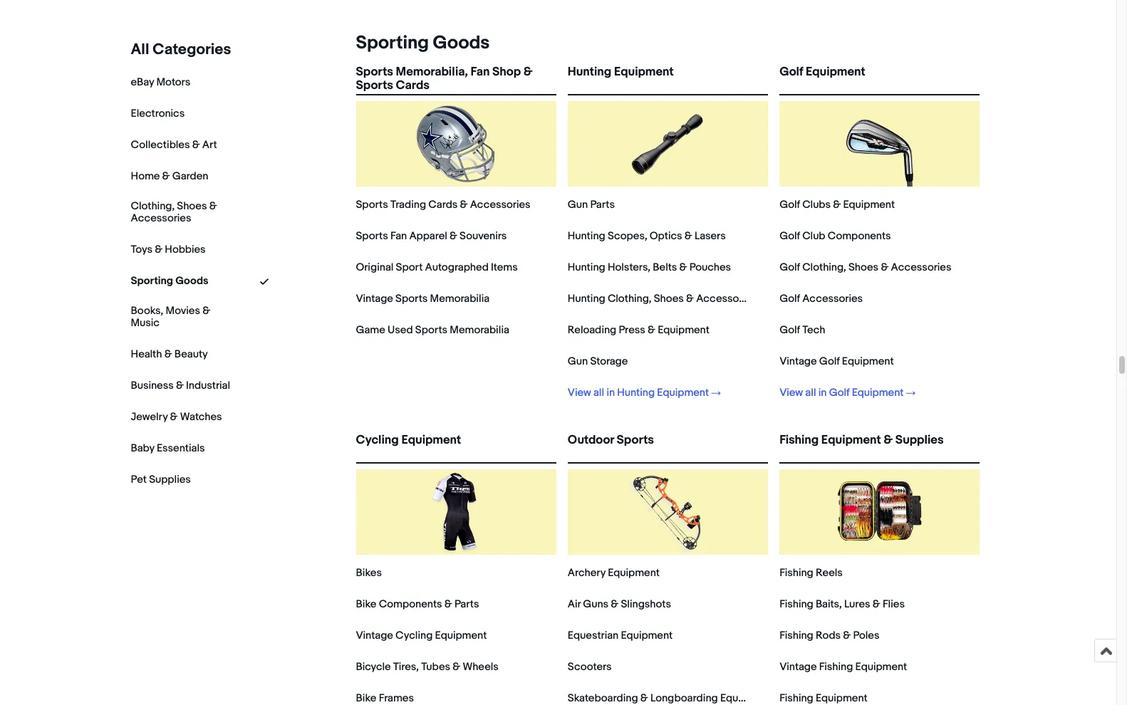 Task type: describe. For each thing, give the bounding box(es) containing it.
golf for golf club components
[[779, 229, 800, 243]]

collectibles & art
[[131, 138, 217, 152]]

vintage for vintage golf equipment
[[779, 355, 817, 368]]

music
[[131, 316, 159, 330]]

ebay
[[131, 76, 154, 89]]

sports fan apparel & souvenirs
[[356, 229, 507, 243]]

apparel
[[409, 229, 447, 243]]

vintage sports memorabilia
[[356, 292, 490, 306]]

bike components & parts link
[[356, 598, 479, 611]]

0 horizontal spatial components
[[379, 598, 442, 611]]

golf clubs & equipment link
[[779, 198, 895, 212]]

electronics link
[[131, 107, 185, 120]]

bicycle tires, tubes & wheels
[[356, 660, 498, 674]]

cycling equipment image
[[413, 469, 499, 555]]

fishing equipment & supplies image
[[837, 469, 922, 555]]

pet supplies link
[[131, 473, 191, 486]]

air guns & slingshots link
[[568, 598, 671, 611]]

gun parts link
[[568, 198, 615, 212]]

all for hunting
[[593, 386, 604, 400]]

home & garden
[[131, 170, 208, 183]]

rods
[[816, 629, 841, 643]]

all for golf
[[805, 386, 816, 400]]

0 horizontal spatial sporting goods link
[[131, 274, 208, 288]]

jewelry & watches
[[131, 410, 222, 424]]

cards inside sports memorabilia, fan shop & sports cards
[[396, 78, 429, 93]]

fishing equipment & supplies
[[779, 433, 944, 447]]

sports fan apparel & souvenirs link
[[356, 229, 507, 243]]

press
[[619, 323, 645, 337]]

jewelry & watches link
[[131, 410, 222, 424]]

archery equipment link
[[568, 566, 660, 580]]

sports inside 'link'
[[617, 433, 654, 447]]

view for hunting equipment
[[568, 386, 591, 400]]

bike
[[356, 598, 376, 611]]

optics
[[650, 229, 682, 243]]

golf clubs & equipment
[[779, 198, 895, 212]]

fishing equipment & supplies link
[[779, 433, 980, 459]]

guns
[[583, 598, 608, 611]]

fishing rods & poles
[[779, 629, 879, 643]]

shoes for hunting clothing, shoes & accessories
[[654, 292, 684, 306]]

golf tech
[[779, 323, 825, 337]]

health & beauty
[[131, 347, 208, 361]]

business
[[131, 379, 174, 392]]

& inside books, movies & music
[[202, 304, 210, 318]]

clothing, for golf clothing, shoes & accessories
[[802, 261, 846, 274]]

scopes,
[[608, 229, 647, 243]]

archery
[[568, 566, 605, 580]]

vintage fishing equipment link
[[779, 660, 907, 674]]

vintage for vintage cycling equipment
[[356, 629, 393, 643]]

souvenirs
[[460, 229, 507, 243]]

view for golf equipment
[[779, 386, 803, 400]]

game used sports memorabilia link
[[356, 323, 509, 337]]

1 horizontal spatial components
[[828, 229, 891, 243]]

golf clothing, shoes & accessories
[[779, 261, 951, 274]]

fishing for fishing reels
[[779, 566, 813, 580]]

shoes for golf clothing, shoes & accessories
[[848, 261, 878, 274]]

clubs
[[802, 198, 831, 212]]

shoes inside clothing, shoes & accessories
[[177, 199, 207, 213]]

gun parts
[[568, 198, 615, 212]]

art
[[202, 138, 217, 152]]

outdoor sports image
[[625, 469, 711, 555]]

1 vertical spatial cards
[[428, 198, 458, 212]]

collectibles
[[131, 138, 190, 152]]

equestrian equipment
[[568, 629, 673, 643]]

1 vertical spatial memorabilia
[[450, 323, 509, 337]]

hunting clothing, shoes & accessories
[[568, 292, 757, 306]]

1 vertical spatial cycling
[[395, 629, 433, 643]]

hunting holsters, belts & pouches
[[568, 261, 731, 274]]

sports trading cards & accessories link
[[356, 198, 530, 212]]

air
[[568, 598, 581, 611]]

vintage golf equipment
[[779, 355, 894, 368]]

fan inside sports memorabilia, fan shop & sports cards
[[471, 65, 490, 79]]

0 vertical spatial cycling
[[356, 433, 399, 447]]

hobbies
[[165, 243, 206, 256]]

accessories inside clothing, shoes & accessories
[[131, 211, 191, 225]]

accessories for golf clothing, shoes & accessories
[[891, 261, 951, 274]]

pouches
[[689, 261, 731, 274]]

hunting clothing, shoes & accessories link
[[568, 292, 757, 306]]

belts
[[653, 261, 677, 274]]

bike components & parts
[[356, 598, 479, 611]]

0 horizontal spatial sporting goods
[[131, 274, 208, 288]]

business & industrial link
[[131, 379, 230, 392]]

golf for golf accessories
[[779, 292, 800, 306]]

flies
[[883, 598, 905, 611]]

club
[[802, 229, 825, 243]]

golf equipment image
[[837, 101, 922, 187]]

archery equipment
[[568, 566, 660, 580]]

golf for golf tech
[[779, 323, 800, 337]]

gun storage link
[[568, 355, 628, 368]]

& inside clothing, shoes & accessories
[[209, 199, 217, 213]]

bikes
[[356, 566, 382, 580]]

view all in hunting equipment link
[[568, 386, 721, 400]]

equestrian equipment link
[[568, 629, 673, 643]]

toys & hobbies
[[131, 243, 206, 256]]

reloading press & equipment link
[[568, 323, 709, 337]]

golf clothing, shoes & accessories link
[[779, 261, 951, 274]]

clothing, shoes & accessories
[[131, 199, 217, 225]]

bikes link
[[356, 566, 382, 580]]

baby
[[131, 441, 154, 455]]

memorabilia,
[[396, 65, 468, 79]]

pet supplies
[[131, 473, 191, 486]]

home & garden link
[[131, 170, 208, 183]]



Task type: vqa. For each thing, say whether or not it's contained in the screenshot.


Task type: locate. For each thing, give the bounding box(es) containing it.
0 vertical spatial supplies
[[895, 433, 944, 447]]

view all in golf equipment link
[[779, 386, 916, 400]]

sporting up books, in the top of the page
[[131, 274, 173, 288]]

vintage down golf tech link
[[779, 355, 817, 368]]

hunting scopes, optics & lasers link
[[568, 229, 726, 243]]

movies
[[166, 304, 200, 318]]

clothing, up golf accessories link
[[802, 261, 846, 274]]

hunting equipment
[[568, 65, 674, 79]]

sporting
[[356, 32, 429, 54], [131, 274, 173, 288]]

scooters link
[[568, 660, 612, 674]]

0 vertical spatial gun
[[568, 198, 588, 212]]

0 horizontal spatial parts
[[454, 598, 479, 611]]

all categories
[[131, 41, 231, 59]]

fishing left baits,
[[779, 598, 813, 611]]

0 vertical spatial cards
[[396, 78, 429, 93]]

1 horizontal spatial supplies
[[895, 433, 944, 447]]

1 vertical spatial supplies
[[149, 473, 191, 486]]

clothing, down holsters,
[[608, 292, 651, 306]]

fan
[[471, 65, 490, 79], [390, 229, 407, 243]]

sports memorabilia, fan shop & sports cards
[[356, 65, 533, 93]]

shop
[[492, 65, 521, 79]]

0 horizontal spatial supplies
[[149, 473, 191, 486]]

clothing, inside clothing, shoes & accessories
[[131, 199, 175, 213]]

golf for golf clothing, shoes & accessories
[[779, 261, 800, 274]]

gun
[[568, 198, 588, 212], [568, 355, 588, 368]]

0 horizontal spatial view
[[568, 386, 591, 400]]

wheels
[[463, 660, 498, 674]]

outdoor
[[568, 433, 614, 447]]

1 horizontal spatial sporting
[[356, 32, 429, 54]]

fishing left reels
[[779, 566, 813, 580]]

1 vertical spatial gun
[[568, 355, 588, 368]]

1 vertical spatial fan
[[390, 229, 407, 243]]

shoes down 'belts'
[[654, 292, 684, 306]]

0 horizontal spatial fan
[[390, 229, 407, 243]]

fishing for fishing rods & poles
[[779, 629, 813, 643]]

ebay motors link
[[131, 76, 190, 89]]

home
[[131, 170, 160, 183]]

parts up scopes,
[[590, 198, 615, 212]]

vintage down rods
[[779, 660, 817, 674]]

0 vertical spatial sporting
[[356, 32, 429, 54]]

fishing rods & poles link
[[779, 629, 879, 643]]

1 horizontal spatial shoes
[[654, 292, 684, 306]]

sport
[[396, 261, 423, 274]]

1 horizontal spatial all
[[805, 386, 816, 400]]

components up vintage cycling equipment link
[[379, 598, 442, 611]]

hunting for hunting scopes, optics & lasers
[[568, 229, 605, 243]]

goods up sports memorabilia, fan shop & sports cards link
[[433, 32, 490, 54]]

vintage for vintage sports memorabilia
[[356, 292, 393, 306]]

in down storage
[[607, 386, 615, 400]]

in
[[607, 386, 615, 400], [818, 386, 827, 400]]

1 vertical spatial clothing,
[[802, 261, 846, 274]]

outdoor sports link
[[568, 433, 768, 459]]

vintage up bicycle
[[356, 629, 393, 643]]

memorabilia
[[430, 292, 490, 306], [450, 323, 509, 337]]

1 in from the left
[[607, 386, 615, 400]]

equipment
[[614, 65, 674, 79], [806, 65, 865, 79], [843, 198, 895, 212], [658, 323, 709, 337], [842, 355, 894, 368], [657, 386, 709, 400], [852, 386, 903, 400], [401, 433, 461, 447], [821, 433, 881, 447], [608, 566, 660, 580], [435, 629, 487, 643], [621, 629, 673, 643], [855, 660, 907, 674]]

0 horizontal spatial clothing,
[[131, 199, 175, 213]]

1 vertical spatial goods
[[175, 274, 208, 288]]

in down 'vintage golf equipment' link
[[818, 386, 827, 400]]

goods up the movies
[[175, 274, 208, 288]]

original sport autographed items
[[356, 261, 518, 274]]

sporting goods
[[356, 32, 490, 54], [131, 274, 208, 288]]

0 horizontal spatial sporting
[[131, 274, 173, 288]]

fan left shop
[[471, 65, 490, 79]]

golf inside golf equipment link
[[779, 65, 803, 79]]

books,
[[131, 304, 163, 318]]

memorabilia down autographed
[[430, 292, 490, 306]]

business & industrial
[[131, 379, 230, 392]]

0 vertical spatial sporting goods link
[[350, 32, 490, 54]]

toys
[[131, 243, 152, 256]]

view all in hunting equipment
[[568, 386, 709, 400]]

cycling equipment
[[356, 433, 461, 447]]

toys & hobbies link
[[131, 243, 206, 256]]

1 all from the left
[[593, 386, 604, 400]]

fishing reels
[[779, 566, 843, 580]]

0 vertical spatial shoes
[[177, 199, 207, 213]]

golf club components
[[779, 229, 891, 243]]

parts up vintage cycling equipment link
[[454, 598, 479, 611]]

1 horizontal spatial view
[[779, 386, 803, 400]]

vintage for vintage fishing equipment
[[779, 660, 817, 674]]

hunting
[[568, 65, 611, 79], [568, 229, 605, 243], [568, 261, 605, 274], [568, 292, 605, 306], [617, 386, 655, 400]]

in for hunting
[[607, 386, 615, 400]]

golf tech link
[[779, 323, 825, 337]]

sporting goods link up memorabilia,
[[350, 32, 490, 54]]

1 vertical spatial sporting
[[131, 274, 173, 288]]

hunting for hunting holsters, belts & pouches
[[568, 261, 605, 274]]

1 horizontal spatial clothing,
[[608, 292, 651, 306]]

items
[[491, 261, 518, 274]]

fishing down the fishing rods & poles link
[[819, 660, 853, 674]]

clothing, shoes & accessories link
[[131, 199, 230, 225]]

hunting equipment image
[[625, 101, 711, 187]]

memorabilia down the vintage sports memorabilia
[[450, 323, 509, 337]]

0 vertical spatial memorabilia
[[430, 292, 490, 306]]

fishing for fishing equipment & supplies
[[779, 433, 819, 447]]

sports trading cards & accessories
[[356, 198, 530, 212]]

golf accessories link
[[779, 292, 863, 306]]

poles
[[853, 629, 879, 643]]

reloading press & equipment
[[568, 323, 709, 337]]

1 vertical spatial sporting goods
[[131, 274, 208, 288]]

parts
[[590, 198, 615, 212], [454, 598, 479, 611]]

0 horizontal spatial goods
[[175, 274, 208, 288]]

0 vertical spatial goods
[[433, 32, 490, 54]]

ebay motors
[[131, 76, 190, 89]]

hunting for hunting clothing, shoes & accessories
[[568, 292, 605, 306]]

all down 'vintage golf equipment' link
[[805, 386, 816, 400]]

2 in from the left
[[818, 386, 827, 400]]

sporting goods link
[[350, 32, 490, 54], [131, 274, 208, 288]]

hunting for hunting equipment
[[568, 65, 611, 79]]

1 horizontal spatial fan
[[471, 65, 490, 79]]

bicycle tires, tubes & wheels link
[[356, 660, 498, 674]]

gun for gun storage
[[568, 355, 588, 368]]

books, movies & music link
[[131, 304, 230, 330]]

components up golf clothing, shoes & accessories link
[[828, 229, 891, 243]]

golf
[[779, 65, 803, 79], [779, 198, 800, 212], [779, 229, 800, 243], [779, 261, 800, 274], [779, 292, 800, 306], [779, 323, 800, 337], [819, 355, 840, 368], [829, 386, 849, 400]]

sports memorabilia, fan shop & sports cards image
[[413, 101, 499, 187]]

all
[[593, 386, 604, 400], [805, 386, 816, 400]]

2 all from the left
[[805, 386, 816, 400]]

in for golf
[[818, 386, 827, 400]]

golf for golf equipment
[[779, 65, 803, 79]]

1 gun from the top
[[568, 198, 588, 212]]

1 horizontal spatial in
[[818, 386, 827, 400]]

0 vertical spatial clothing,
[[131, 199, 175, 213]]

1 horizontal spatial sporting goods link
[[350, 32, 490, 54]]

used
[[388, 323, 413, 337]]

2 vertical spatial shoes
[[654, 292, 684, 306]]

hunting holsters, belts & pouches link
[[568, 261, 731, 274]]

fan left apparel at the top left of the page
[[390, 229, 407, 243]]

sporting goods link down toys & hobbies
[[131, 274, 208, 288]]

sports
[[356, 65, 393, 79], [356, 78, 393, 93], [356, 198, 388, 212], [356, 229, 388, 243], [395, 292, 428, 306], [415, 323, 447, 337], [617, 433, 654, 447]]

outdoor sports
[[568, 433, 654, 447]]

2 horizontal spatial shoes
[[848, 261, 878, 274]]

1 vertical spatial shoes
[[848, 261, 878, 274]]

sporting goods up memorabilia,
[[356, 32, 490, 54]]

shoes down garden
[[177, 199, 207, 213]]

0 horizontal spatial all
[[593, 386, 604, 400]]

2 view from the left
[[779, 386, 803, 400]]

original
[[356, 261, 393, 274]]

equestrian
[[568, 629, 619, 643]]

shoes down "golf club components" link
[[848, 261, 878, 274]]

vintage
[[356, 292, 393, 306], [779, 355, 817, 368], [356, 629, 393, 643], [779, 660, 817, 674]]

tubes
[[421, 660, 450, 674]]

2 gun from the top
[[568, 355, 588, 368]]

fishing for fishing baits, lures & flies
[[779, 598, 813, 611]]

reloading
[[568, 323, 616, 337]]

& inside sports memorabilia, fan shop & sports cards
[[523, 65, 533, 79]]

clothing, for hunting clothing, shoes & accessories
[[608, 292, 651, 306]]

1 horizontal spatial parts
[[590, 198, 615, 212]]

cycling equipment link
[[356, 433, 556, 459]]

golf equipment link
[[779, 65, 980, 91]]

tires,
[[393, 660, 419, 674]]

2 vertical spatial clothing,
[[608, 292, 651, 306]]

0 horizontal spatial in
[[607, 386, 615, 400]]

baby essentials link
[[131, 441, 205, 455]]

sporting up memorabilia,
[[356, 32, 429, 54]]

1 vertical spatial components
[[379, 598, 442, 611]]

1 view from the left
[[568, 386, 591, 400]]

0 vertical spatial components
[[828, 229, 891, 243]]

vintage cycling equipment link
[[356, 629, 487, 643]]

view all in golf equipment
[[779, 386, 903, 400]]

lasers
[[695, 229, 726, 243]]

0 vertical spatial fan
[[471, 65, 490, 79]]

view down 'vintage golf equipment' link
[[779, 386, 803, 400]]

0 vertical spatial sporting goods
[[356, 32, 490, 54]]

fishing left rods
[[779, 629, 813, 643]]

fishing baits, lures & flies link
[[779, 598, 905, 611]]

golf for golf clubs & equipment
[[779, 198, 800, 212]]

golf accessories
[[779, 292, 863, 306]]

health
[[131, 347, 162, 361]]

all
[[131, 41, 149, 59]]

health & beauty link
[[131, 347, 208, 361]]

vintage fishing equipment
[[779, 660, 907, 674]]

accessories for sports trading cards & accessories
[[470, 198, 530, 212]]

1 horizontal spatial goods
[[433, 32, 490, 54]]

vintage down 'original'
[[356, 292, 393, 306]]

shoes
[[177, 199, 207, 213], [848, 261, 878, 274], [654, 292, 684, 306]]

0 horizontal spatial shoes
[[177, 199, 207, 213]]

tech
[[802, 323, 825, 337]]

fishing down view all in golf equipment
[[779, 433, 819, 447]]

cycling
[[356, 433, 399, 447], [395, 629, 433, 643]]

vintage golf equipment link
[[779, 355, 894, 368]]

2 horizontal spatial clothing,
[[802, 261, 846, 274]]

golf equipment
[[779, 65, 865, 79]]

gun for gun parts
[[568, 198, 588, 212]]

clothing, down home
[[131, 199, 175, 213]]

vintage sports memorabilia link
[[356, 292, 490, 306]]

1 horizontal spatial sporting goods
[[356, 32, 490, 54]]

motors
[[156, 76, 190, 89]]

trading
[[390, 198, 426, 212]]

essentials
[[157, 441, 205, 455]]

all down gun storage link
[[593, 386, 604, 400]]

0 vertical spatial parts
[[590, 198, 615, 212]]

1 vertical spatial parts
[[454, 598, 479, 611]]

original sport autographed items link
[[356, 261, 518, 274]]

sporting goods down toys & hobbies
[[131, 274, 208, 288]]

accessories for hunting clothing, shoes & accessories
[[696, 292, 757, 306]]

books, movies & music
[[131, 304, 210, 330]]

1 vertical spatial sporting goods link
[[131, 274, 208, 288]]

view down gun storage link
[[568, 386, 591, 400]]



